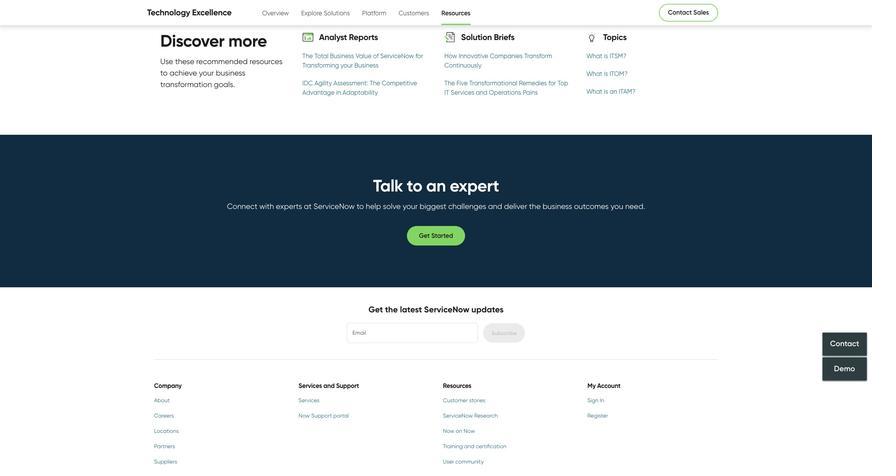 Task type: describe. For each thing, give the bounding box(es) containing it.
transformation
[[160, 80, 212, 89]]

sign
[[588, 397, 599, 404]]

my
[[588, 382, 596, 390]]

the inside idc agility assessment: the competitive advantage in adaptability
[[370, 79, 380, 87]]

achieve
[[170, 68, 197, 77]]

technology excellence
[[147, 7, 232, 17]]

customers
[[399, 9, 429, 17]]

my account
[[588, 382, 621, 390]]

suppliers link
[[154, 458, 282, 466]]

business inside use these recommended resources to achieve your business transformation goals.
[[216, 68, 246, 77]]

careers link
[[154, 412, 282, 420]]

the for the total business value of servicenow for transforming your business
[[303, 52, 313, 60]]

portal
[[334, 413, 349, 419]]

contact link
[[823, 333, 868, 356]]

expert
[[450, 175, 499, 196]]

community
[[456, 459, 484, 465]]

now support portal
[[299, 413, 349, 419]]

about link
[[154, 396, 282, 405]]

2 horizontal spatial now
[[464, 428, 475, 434]]

what is an itam? link
[[587, 87, 712, 96]]

it
[[445, 89, 450, 96]]

innovative
[[459, 52, 489, 60]]

explore
[[301, 9, 322, 17]]

1 vertical spatial resources
[[443, 382, 472, 390]]

challenges
[[449, 202, 487, 211]]

these
[[175, 57, 195, 66]]

services for services
[[299, 397, 320, 404]]

top
[[558, 79, 569, 87]]

an for to
[[427, 175, 446, 196]]

now on now link
[[443, 427, 571, 436]]

with
[[260, 202, 274, 211]]

0 horizontal spatial business
[[330, 52, 354, 60]]

an for is
[[610, 88, 618, 95]]

and left deliver
[[489, 202, 503, 211]]

resources link
[[442, 2, 471, 24]]

technology
[[147, 7, 190, 17]]

platform
[[362, 9, 387, 17]]

partners
[[154, 443, 175, 450]]

assessment:
[[334, 79, 368, 87]]

overview link
[[262, 1, 289, 24]]

explore solutions
[[301, 9, 350, 17]]

0 horizontal spatial support
[[312, 413, 332, 419]]

get for get the latest servicenow updates
[[369, 305, 383, 315]]

sign in
[[588, 397, 605, 404]]

customers link
[[399, 1, 429, 24]]

how innovative companies transform continuously link
[[445, 51, 570, 70]]

itom?
[[610, 70, 628, 77]]

you
[[611, 202, 624, 211]]

get started
[[419, 232, 454, 240]]

itsm?
[[610, 52, 627, 60]]

now support portal link
[[299, 412, 427, 420]]

solutions
[[324, 9, 350, 17]]

customer
[[443, 397, 468, 404]]

excellence
[[192, 7, 232, 17]]

agility
[[315, 79, 332, 87]]

how innovative companies transform continuously
[[445, 52, 553, 69]]

servicenow inside 'the total business value of servicenow for transforming your business'
[[381, 52, 414, 60]]

user
[[443, 459, 454, 465]]

the total business value of servicenow for transforming your business link
[[303, 51, 428, 70]]

get the latest servicenow updates
[[369, 305, 504, 315]]

the for the five transformational remedies for top it services and operations pains
[[445, 79, 455, 87]]

the five transformational remedies for top it services and operations pains link
[[445, 78, 570, 97]]

briefs
[[494, 32, 515, 42]]

idc agility assessment: the competitive advantage in adaptability link
[[303, 78, 428, 97]]

1 vertical spatial business
[[543, 202, 573, 211]]

updates
[[472, 305, 504, 315]]

solution briefs
[[461, 32, 515, 42]]

training and certification
[[443, 443, 507, 450]]

user community link
[[443, 458, 571, 466]]

what is itom?
[[587, 70, 628, 77]]

talk to an expert
[[373, 175, 499, 196]]

of
[[373, 52, 379, 60]]

what is itom? link
[[587, 69, 712, 78]]

advantage
[[303, 89, 335, 96]]

partners link
[[154, 442, 282, 451]]

topics
[[604, 32, 627, 42]]

contact for contact
[[831, 339, 860, 349]]

experts
[[276, 202, 302, 211]]

servicenow research link
[[443, 412, 571, 420]]

customer stories
[[443, 397, 486, 404]]

analyst reports
[[319, 32, 378, 42]]

resources
[[250, 57, 283, 66]]

what for what is itsm?
[[587, 52, 603, 60]]

to inside use these recommended resources to achieve your business transformation goals.
[[160, 68, 168, 77]]

is for itom?
[[604, 70, 609, 77]]



Task type: locate. For each thing, give the bounding box(es) containing it.
your for the
[[341, 62, 353, 69]]

what inside what is itom? link
[[587, 70, 603, 77]]

is for an
[[604, 88, 609, 95]]

3 is from the top
[[604, 88, 609, 95]]

1 vertical spatial the
[[385, 305, 398, 315]]

1 horizontal spatial business
[[355, 62, 379, 69]]

services inside the five transformational remedies for top it services and operations pains
[[451, 89, 475, 96]]

business down analyst reports
[[330, 52, 354, 60]]

your down recommended
[[199, 68, 214, 77]]

goals.
[[214, 80, 235, 89]]

at
[[304, 202, 312, 211]]

for inside the five transformational remedies for top it services and operations pains
[[549, 79, 557, 87]]

in
[[336, 89, 341, 96]]

connect with experts at servicenow to help solve your biggest challenges and deliver the business outcomes you need.
[[227, 202, 646, 211]]

0 vertical spatial what
[[587, 52, 603, 60]]

and inside the five transformational remedies for top it services and operations pains
[[476, 89, 488, 96]]

what inside what is itsm? link
[[587, 52, 603, 60]]

the total business value of servicenow for transforming your business
[[303, 52, 423, 69]]

is left itsm?
[[604, 52, 609, 60]]

1 horizontal spatial contact
[[831, 339, 860, 349]]

now inside 'now support portal' link
[[299, 413, 310, 419]]

careers
[[154, 413, 174, 419]]

an left itam?
[[610, 88, 618, 95]]

started
[[432, 232, 454, 240]]

resources up solution
[[442, 9, 471, 17]]

and up community
[[465, 443, 475, 450]]

1 horizontal spatial to
[[357, 202, 364, 211]]

1 horizontal spatial business
[[543, 202, 573, 211]]

0 horizontal spatial to
[[160, 68, 168, 77]]

your up assessment:
[[341, 62, 353, 69]]

0 horizontal spatial for
[[416, 52, 423, 60]]

servicenow research
[[443, 413, 498, 419]]

use these recommended resources to achieve your business transformation goals.
[[160, 57, 283, 89]]

recommended
[[196, 57, 248, 66]]

is
[[604, 52, 609, 60], [604, 70, 609, 77], [604, 88, 609, 95]]

0 vertical spatial business
[[216, 68, 246, 77]]

contact up demo
[[831, 339, 860, 349]]

what for what is an itam?
[[587, 88, 603, 95]]

2 vertical spatial what
[[587, 88, 603, 95]]

2 vertical spatial services
[[299, 397, 320, 404]]

and
[[476, 89, 488, 96], [489, 202, 503, 211], [324, 382, 335, 390], [465, 443, 475, 450]]

2 horizontal spatial the
[[445, 79, 455, 87]]

2 horizontal spatial to
[[407, 175, 423, 196]]

2 is from the top
[[604, 70, 609, 77]]

now for now support portal
[[299, 413, 310, 419]]

in
[[600, 397, 605, 404]]

resources
[[442, 9, 471, 17], [443, 382, 472, 390]]

1 horizontal spatial get
[[419, 232, 430, 240]]

research
[[475, 413, 498, 419]]

0 vertical spatial resources
[[442, 9, 471, 17]]

0 horizontal spatial the
[[303, 52, 313, 60]]

1 vertical spatial what
[[587, 70, 603, 77]]

operations
[[489, 89, 522, 96]]

to right talk
[[407, 175, 423, 196]]

what is an itam?
[[587, 88, 636, 95]]

companies
[[490, 52, 523, 60]]

explore solutions link
[[301, 1, 350, 24]]

contact sales link
[[660, 4, 719, 21]]

user community
[[443, 459, 484, 465]]

what inside what is an itam? link
[[587, 88, 603, 95]]

what down the what is itsm?
[[587, 70, 603, 77]]

the up the adaptability
[[370, 79, 380, 87]]

for
[[416, 52, 423, 60], [549, 79, 557, 87]]

0 vertical spatial contact
[[669, 9, 692, 16]]

what is itsm? link
[[587, 51, 712, 61]]

0 vertical spatial to
[[160, 68, 168, 77]]

solution
[[461, 32, 492, 42]]

0 vertical spatial the
[[530, 202, 541, 211]]

demo link
[[823, 357, 868, 380]]

what is itsm?
[[587, 52, 627, 60]]

1 vertical spatial is
[[604, 70, 609, 77]]

what for what is itom?
[[587, 70, 603, 77]]

get for get started
[[419, 232, 430, 240]]

training
[[443, 443, 463, 450]]

business down value
[[355, 62, 379, 69]]

1 what from the top
[[587, 52, 603, 60]]

0 vertical spatial get
[[419, 232, 430, 240]]

contact left sales
[[669, 9, 692, 16]]

idc agility assessment: the competitive advantage in adaptability
[[303, 79, 417, 96]]

1 horizontal spatial the
[[530, 202, 541, 211]]

0 vertical spatial is
[[604, 52, 609, 60]]

continuously
[[445, 62, 482, 69]]

2 vertical spatial to
[[357, 202, 364, 211]]

transform
[[525, 52, 553, 60]]

subscribe
[[492, 330, 517, 337]]

1 horizontal spatial the
[[370, 79, 380, 87]]

to
[[160, 68, 168, 77], [407, 175, 423, 196], [357, 202, 364, 211]]

for left top
[[549, 79, 557, 87]]

1 is from the top
[[604, 52, 609, 60]]

biggest
[[420, 202, 447, 211]]

1 horizontal spatial now
[[443, 428, 455, 434]]

reports
[[349, 32, 378, 42]]

the left total
[[303, 52, 313, 60]]

contact sales
[[669, 9, 710, 16]]

about
[[154, 397, 170, 404]]

1 vertical spatial get
[[369, 305, 383, 315]]

idc
[[303, 79, 313, 87]]

resources up customer
[[443, 382, 472, 390]]

contact for contact sales
[[669, 9, 692, 16]]

contact
[[669, 9, 692, 16], [831, 339, 860, 349]]

1 vertical spatial an
[[427, 175, 446, 196]]

0 horizontal spatial now
[[299, 413, 310, 419]]

1 vertical spatial support
[[312, 413, 332, 419]]

five
[[457, 79, 468, 87]]

2 what from the top
[[587, 70, 603, 77]]

account
[[598, 382, 621, 390]]

for left how
[[416, 52, 423, 60]]

0 vertical spatial business
[[330, 52, 354, 60]]

services
[[451, 89, 475, 96], [299, 382, 322, 390], [299, 397, 320, 404]]

what
[[587, 52, 603, 60], [587, 70, 603, 77], [587, 88, 603, 95]]

value
[[356, 52, 372, 60]]

the
[[530, 202, 541, 211], [385, 305, 398, 315]]

total
[[315, 52, 329, 60]]

on
[[456, 428, 463, 434]]

company
[[154, 382, 182, 390]]

now for now on now
[[443, 428, 455, 434]]

help
[[366, 202, 381, 211]]

0 horizontal spatial the
[[385, 305, 398, 315]]

customer stories link
[[443, 396, 571, 405]]

contact inside contact link
[[831, 339, 860, 349]]

the inside the five transformational remedies for top it services and operations pains
[[445, 79, 455, 87]]

0 horizontal spatial business
[[216, 68, 246, 77]]

Email text field
[[347, 323, 478, 343]]

1 vertical spatial business
[[355, 62, 379, 69]]

1 vertical spatial for
[[549, 79, 557, 87]]

deliver
[[504, 202, 528, 211]]

1 vertical spatial to
[[407, 175, 423, 196]]

1 horizontal spatial your
[[341, 62, 353, 69]]

overview
[[262, 9, 289, 17]]

competitive
[[382, 79, 417, 87]]

what down what is itom?
[[587, 88, 603, 95]]

discover more
[[160, 30, 267, 51]]

register link
[[588, 412, 716, 420]]

the inside 'the total business value of servicenow for transforming your business'
[[303, 52, 313, 60]]

1 horizontal spatial support
[[336, 382, 359, 390]]

business up goals. on the top left of the page
[[216, 68, 246, 77]]

3 what from the top
[[587, 88, 603, 95]]

go to servicenow account image
[[713, 10, 722, 18]]

2 vertical spatial is
[[604, 88, 609, 95]]

2 horizontal spatial your
[[403, 202, 418, 211]]

an up connect with experts at servicenow to help solve your biggest challenges and deliver the business outcomes you need.
[[427, 175, 446, 196]]

is down what is itom?
[[604, 88, 609, 95]]

and up now support portal
[[324, 382, 335, 390]]

1 horizontal spatial an
[[610, 88, 618, 95]]

your inside use these recommended resources to achieve your business transformation goals.
[[199, 68, 214, 77]]

0 vertical spatial an
[[610, 88, 618, 95]]

use
[[160, 57, 173, 66]]

your right 'solve'
[[403, 202, 418, 211]]

suppliers
[[154, 459, 177, 465]]

remedies
[[519, 79, 547, 87]]

analyst
[[319, 32, 347, 42]]

training and certification link
[[443, 442, 571, 451]]

solve
[[383, 202, 401, 211]]

1 vertical spatial contact
[[831, 339, 860, 349]]

your for connect
[[403, 202, 418, 211]]

how
[[445, 52, 458, 60]]

to left the help at the left top
[[357, 202, 364, 211]]

for inside 'the total business value of servicenow for transforming your business'
[[416, 52, 423, 60]]

0 horizontal spatial your
[[199, 68, 214, 77]]

to down use
[[160, 68, 168, 77]]

0 horizontal spatial contact
[[669, 9, 692, 16]]

0 vertical spatial for
[[416, 52, 423, 60]]

the up the it
[[445, 79, 455, 87]]

your inside 'the total business value of servicenow for transforming your business'
[[341, 62, 353, 69]]

pains
[[523, 89, 538, 96]]

the
[[303, 52, 313, 60], [370, 79, 380, 87], [445, 79, 455, 87]]

and down transformational
[[476, 89, 488, 96]]

0 vertical spatial support
[[336, 382, 359, 390]]

support left portal
[[312, 413, 332, 419]]

now on now
[[443, 428, 475, 434]]

services for services and support
[[299, 382, 322, 390]]

locations link
[[154, 427, 282, 436]]

1 vertical spatial services
[[299, 382, 322, 390]]

the left latest
[[385, 305, 398, 315]]

business
[[216, 68, 246, 77], [543, 202, 573, 211]]

0 vertical spatial services
[[451, 89, 475, 96]]

0 horizontal spatial get
[[369, 305, 383, 315]]

0 horizontal spatial an
[[427, 175, 446, 196]]

is for itsm?
[[604, 52, 609, 60]]

1 horizontal spatial for
[[549, 79, 557, 87]]

what up what is itom?
[[587, 52, 603, 60]]

business left outcomes
[[543, 202, 573, 211]]

support up services link
[[336, 382, 359, 390]]

need.
[[626, 202, 646, 211]]

is left 'itom?'
[[604, 70, 609, 77]]

the right deliver
[[530, 202, 541, 211]]

platform link
[[362, 1, 387, 24]]

sign in link
[[588, 396, 716, 405]]



Task type: vqa. For each thing, say whether or not it's contained in the screenshot.
briefs
yes



